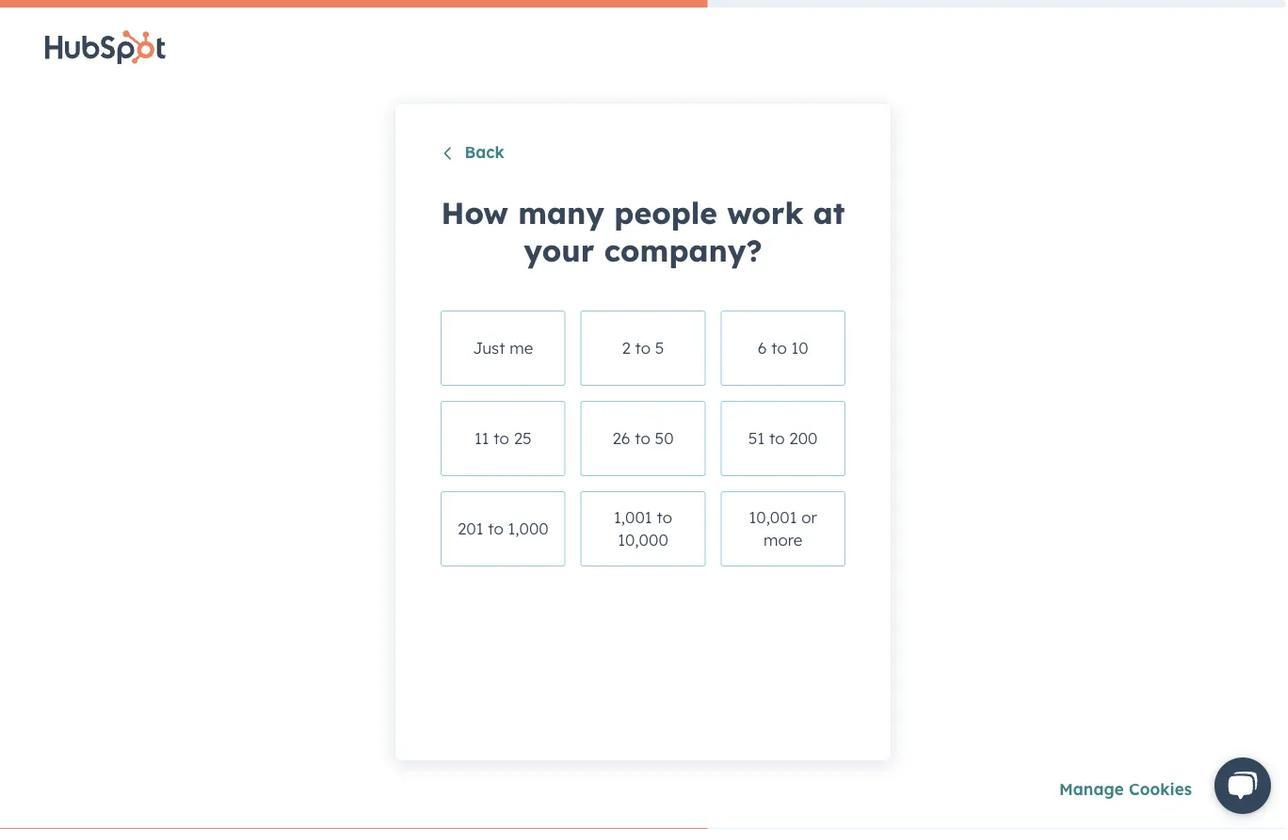 Task type: vqa. For each thing, say whether or not it's contained in the screenshot.
Press to sort. icon
no



Task type: describe. For each thing, give the bounding box(es) containing it.
back button
[[441, 142, 505, 166]]

manage
[[1060, 780, 1124, 800]]

hubspot image
[[45, 30, 166, 65]]

to for 1,000
[[488, 519, 504, 539]]

10
[[792, 338, 809, 358]]

11
[[475, 428, 489, 449]]

back
[[465, 142, 505, 162]]

11 to 25
[[475, 428, 532, 449]]

51 to 200 checkbox
[[721, 401, 846, 476]]

1,001 to 10,000
[[614, 508, 672, 550]]

2 to 5 checkbox
[[581, 311, 706, 386]]

26 to 50 checkbox
[[581, 401, 706, 476]]

company?
[[604, 232, 763, 269]]

26 to 50
[[613, 428, 674, 449]]

to for 50
[[635, 428, 651, 449]]

25
[[514, 428, 532, 449]]

1,001 to 10,000 checkbox
[[581, 492, 706, 567]]

26
[[613, 428, 631, 449]]

work
[[727, 194, 804, 232]]

to for 25
[[494, 428, 509, 449]]

at
[[814, 194, 845, 232]]

to for 200
[[770, 428, 785, 449]]

10,001 or more checkbox
[[721, 492, 846, 567]]

or
[[802, 508, 817, 528]]

step 6 of 10 progress bar
[[0, 0, 708, 8]]

51
[[749, 428, 765, 449]]

how many people work at your company?
[[441, 194, 845, 269]]

201
[[458, 519, 484, 539]]

just
[[473, 338, 505, 358]]



Task type: locate. For each thing, give the bounding box(es) containing it.
to inside "1,001 to 10,000"
[[657, 508, 672, 528]]

to inside 2 to 5 option
[[635, 338, 651, 358]]

manage cookies link
[[1060, 780, 1192, 800]]

to up 10,000
[[657, 508, 672, 528]]

to inside 201 to 1,000 checkbox
[[488, 519, 504, 539]]

more
[[764, 530, 803, 550]]

5
[[655, 338, 665, 358]]

cookies
[[1129, 780, 1192, 800]]

to right 51
[[770, 428, 785, 449]]

11 to 25 checkbox
[[441, 401, 566, 476]]

200
[[790, 428, 818, 449]]

to right 201
[[488, 519, 504, 539]]

chat widget region
[[1192, 739, 1287, 830]]

to inside 51 to 200 checkbox
[[770, 428, 785, 449]]

to inside 26 to 50 'checkbox'
[[635, 428, 651, 449]]

201 to 1,000
[[458, 519, 549, 539]]

many
[[518, 194, 605, 232]]

just me
[[473, 338, 533, 358]]

to
[[635, 338, 651, 358], [772, 338, 787, 358], [494, 428, 509, 449], [635, 428, 651, 449], [770, 428, 785, 449], [657, 508, 672, 528], [488, 519, 504, 539]]

2
[[622, 338, 631, 358]]

to for 10
[[772, 338, 787, 358]]

to inside 11 to 25 option
[[494, 428, 509, 449]]

2 to 5
[[622, 338, 665, 358]]

to right 11
[[494, 428, 509, 449]]

50
[[655, 428, 674, 449]]

6 to 10
[[758, 338, 809, 358]]

1,001
[[614, 508, 652, 528]]

10,001 or more
[[749, 508, 817, 550]]

to right 26
[[635, 428, 651, 449]]

1,000
[[508, 519, 549, 539]]

to for 10,000
[[657, 508, 672, 528]]

51 to 200
[[749, 428, 818, 449]]

10,000
[[618, 530, 669, 550]]

me
[[510, 338, 533, 358]]

to right 2 at the left top of page
[[635, 338, 651, 358]]

10,001
[[749, 508, 797, 528]]

to for 5
[[635, 338, 651, 358]]

201 to 1,000 checkbox
[[441, 492, 566, 567]]

to inside 6 to 10 checkbox
[[772, 338, 787, 358]]

6
[[758, 338, 767, 358]]

Just me checkbox
[[441, 311, 566, 386]]

how
[[441, 194, 509, 232]]

your
[[524, 232, 595, 269]]

people
[[614, 194, 718, 232]]

to right 6
[[772, 338, 787, 358]]

manage cookies
[[1060, 780, 1192, 800]]

6 to 10 checkbox
[[721, 311, 846, 386]]



